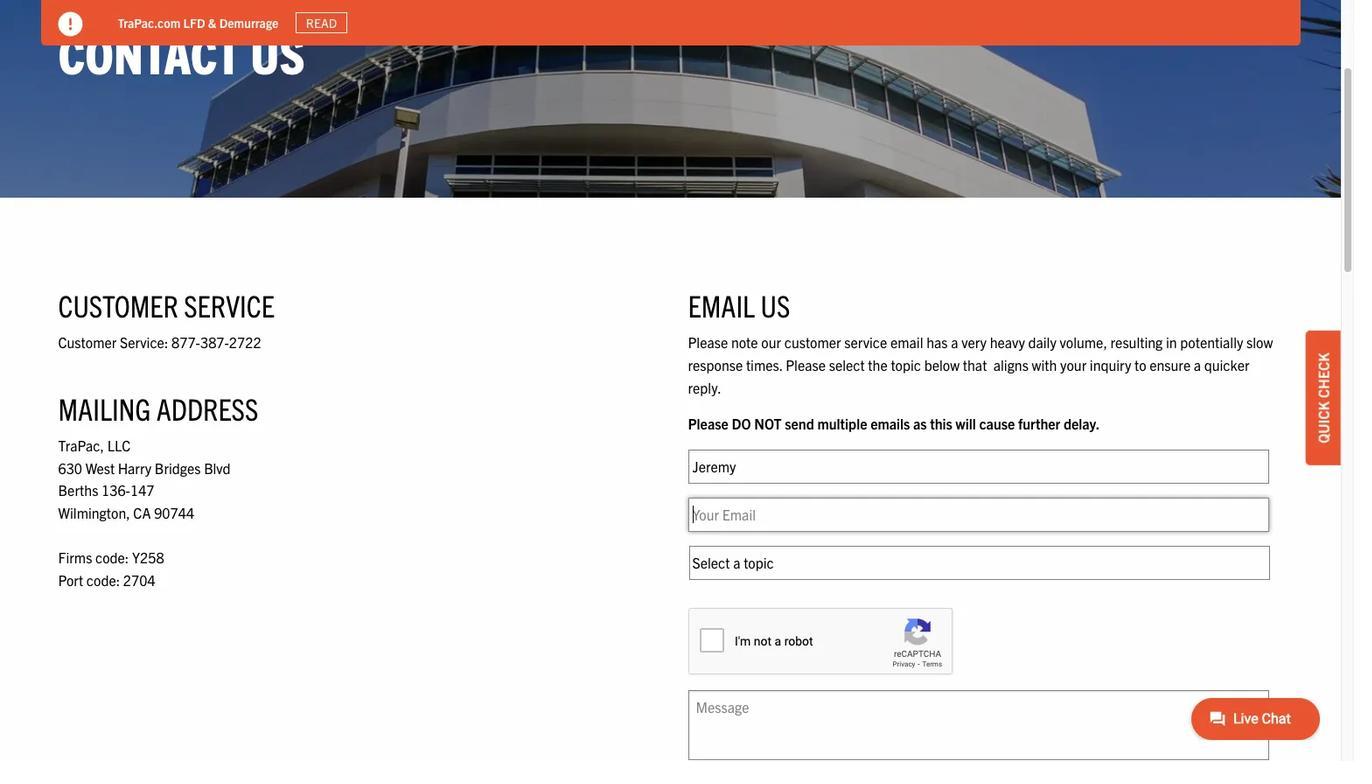 Task type: vqa. For each thing, say whether or not it's contained in the screenshot.
exit
yes



Task type: describe. For each thing, give the bounding box(es) containing it.
trapac.com
[[118, 15, 180, 30]]

lfd
[[183, 15, 205, 30]]

quick check
[[1315, 353, 1332, 443]]

berths
[[58, 481, 98, 499]]

ca
[[133, 504, 151, 521]]

1 vertical spatial code:
[[86, 571, 120, 589]]

1 horizontal spatial a
[[951, 334, 958, 351]]

transaction
[[254, 15, 315, 30]]

that
[[963, 356, 987, 374]]

llc
[[107, 437, 131, 454]]

quick
[[1315, 401, 1332, 443]]

Your Email text field
[[688, 498, 1269, 532]]

has
[[927, 334, 948, 351]]

mailing address
[[58, 389, 258, 427]]

email us
[[688, 286, 790, 324]]

cause
[[979, 415, 1015, 432]]

service
[[184, 286, 275, 324]]

pool
[[382, 15, 405, 30]]

customer service: 877-387-2722
[[58, 334, 261, 351]]

2 vertical spatial a
[[1194, 356, 1201, 374]]

Your Name text field
[[688, 449, 1269, 484]]

630
[[58, 459, 82, 477]]

under
[[632, 15, 663, 30]]

service
[[845, 334, 887, 351]]

2722
[[229, 334, 261, 351]]

customer service
[[58, 286, 275, 324]]

the inside please note our customer service email has a very heavy daily volume, resulting in potentially slow response times. please select the topic below that  aligns with your inquiry to ensure a quicker reply.
[[868, 356, 888, 374]]

877-
[[172, 334, 200, 351]]

1 chassis from the left
[[144, 15, 183, 30]]

email
[[891, 334, 923, 351]]

136-
[[102, 481, 130, 499]]

to
[[1135, 356, 1147, 374]]

exit
[[496, 15, 515, 30]]

&
[[208, 15, 216, 30]]

reply.
[[688, 378, 722, 396]]

potentially
[[1180, 334, 1244, 351]]

relative
[[666, 15, 705, 30]]

ensure
[[1150, 356, 1191, 374]]

emails
[[871, 415, 910, 432]]

our
[[761, 334, 781, 351]]

topic
[[891, 356, 921, 374]]

mailing
[[58, 389, 151, 427]]

harry
[[118, 459, 151, 477]]

note
[[731, 334, 758, 351]]

with inside please note our customer service email has a very heavy daily volume, resulting in potentially slow response times. please select the topic below that  aligns with your inquiry to ensure a quicker reply.
[[1032, 356, 1057, 374]]

pop40
[[850, 15, 888, 30]]

volume,
[[1060, 334, 1108, 351]]

will
[[956, 415, 976, 432]]

pop20
[[803, 15, 841, 30]]

firms code:  y258 port code:  2704
[[58, 549, 164, 589]]

check
[[1315, 353, 1332, 398]]

wilmington,
[[58, 504, 130, 521]]

customer
[[784, 334, 841, 351]]

times.
[[746, 356, 783, 374]]

port
[[58, 571, 83, 589]]

1 horizontal spatial with
[[518, 15, 541, 30]]

contact
[[58, 21, 240, 84]]

do
[[317, 15, 331, 30]]

customer for customer service: 877-387-2722
[[58, 334, 117, 351]]

2 chassis from the left
[[408, 15, 447, 30]]

as
[[913, 415, 927, 432]]



Task type: locate. For each thing, give the bounding box(es) containing it.
2 horizontal spatial chassis
[[590, 15, 629, 30]]

trapac.com lfd & demurrage
[[118, 15, 279, 30]]

please note our customer service email has a very heavy daily volume, resulting in potentially slow response times. please select the topic below that  aligns with your inquiry to ensure a quicker reply.
[[688, 334, 1273, 396]]

0 vertical spatial a
[[211, 15, 217, 30]]

0 vertical spatial please
[[688, 334, 728, 351]]

single
[[220, 15, 251, 30]]

1 pool from the left
[[118, 15, 141, 30]]

number
[[749, 15, 791, 30]]

1 vertical spatial customer
[[58, 334, 117, 351]]

pool
[[118, 15, 141, 30], [564, 15, 587, 30]]

customer for customer service
[[58, 286, 178, 324]]

resulting
[[1111, 334, 1163, 351]]

code:
[[95, 549, 129, 566], [86, 571, 120, 589]]

customer
[[58, 286, 178, 324], [58, 334, 117, 351]]

in left yard
[[450, 15, 460, 30]]

the down service
[[868, 356, 888, 374]]

1 horizontal spatial -
[[793, 15, 798, 30]]

multiple
[[818, 415, 867, 432]]

a down potentially
[[1194, 356, 1201, 374]]

in up the ensure
[[1166, 334, 1177, 351]]

0 horizontal spatial /
[[844, 15, 848, 30]]

demurrage
[[219, 15, 279, 30]]

a right lfd
[[211, 15, 217, 30]]

west
[[85, 459, 115, 477]]

response
[[688, 356, 743, 374]]

below
[[924, 356, 960, 374]]

1 / from the left
[[844, 15, 848, 30]]

customer left service:
[[58, 334, 117, 351]]

2 pool from the left
[[564, 15, 587, 30]]

y258
[[132, 549, 164, 566]]

please do not send multiple emails as this will cause further delay.
[[688, 415, 1100, 432]]

email
[[688, 286, 755, 324]]

0 vertical spatial customer
[[58, 286, 178, 324]]

- left exit
[[489, 15, 493, 30]]

select
[[829, 356, 865, 374]]

service:
[[120, 334, 168, 351]]

quick check link
[[1306, 331, 1341, 465]]

/
[[844, 15, 848, 30], [891, 15, 895, 30]]

read link
[[296, 12, 347, 33]]

a
[[211, 15, 217, 30], [951, 334, 958, 351], [1194, 356, 1201, 374]]

chassis left under
[[590, 15, 629, 30]]

please for our
[[688, 334, 728, 351]]

chassis
[[144, 15, 183, 30], [408, 15, 447, 30], [590, 15, 629, 30]]

Message text field
[[688, 690, 1269, 760]]

0 horizontal spatial us
[[250, 21, 305, 84]]

trapac,
[[58, 437, 104, 454]]

1 horizontal spatial us
[[761, 286, 790, 324]]

please up response
[[688, 334, 728, 351]]

the
[[544, 15, 561, 30], [868, 356, 888, 374]]

delay.
[[1064, 415, 1100, 432]]

0 horizontal spatial chassis
[[144, 15, 183, 30]]

1 - from the left
[[489, 15, 493, 30]]

code: up 2704
[[95, 549, 129, 566]]

this
[[930, 415, 953, 432]]

2 horizontal spatial a
[[1194, 356, 1201, 374]]

please left 'do'
[[688, 415, 729, 432]]

solid image
[[58, 12, 83, 37]]

pool right solid icon at the left of page
[[118, 15, 141, 30]]

chassis right pool
[[408, 15, 447, 30]]

1 horizontal spatial chassis
[[408, 15, 447, 30]]

please down customer at the top right
[[786, 356, 826, 374]]

with right exit
[[518, 15, 541, 30]]

2 customer from the top
[[58, 334, 117, 351]]

pool right exit
[[564, 15, 587, 30]]

0 vertical spatial the
[[544, 15, 561, 30]]

0 horizontal spatial in
[[450, 15, 460, 30]]

90744
[[154, 504, 194, 521]]

0 vertical spatial code:
[[95, 549, 129, 566]]

do
[[732, 415, 751, 432]]

blvd
[[204, 459, 231, 477]]

a right has
[[951, 334, 958, 351]]

147
[[130, 481, 154, 499]]

us for contact us
[[250, 21, 305, 84]]

drop
[[354, 15, 379, 30]]

3 chassis from the left
[[590, 15, 629, 30]]

address
[[156, 389, 258, 427]]

quicker
[[1205, 356, 1250, 374]]

in inside please note our customer service email has a very heavy daily volume, resulting in potentially slow response times. please select the topic below that  aligns with your inquiry to ensure a quicker reply.
[[1166, 334, 1177, 351]]

2 vertical spatial please
[[688, 415, 729, 432]]

2 / from the left
[[891, 15, 895, 30]]

1 vertical spatial in
[[1166, 334, 1177, 351]]

daily
[[1028, 334, 1057, 351]]

1 horizontal spatial the
[[868, 356, 888, 374]]

please
[[688, 334, 728, 351], [786, 356, 826, 374], [688, 415, 729, 432]]

inquiry
[[1090, 356, 1131, 374]]

/ left "pop40" on the top right of the page
[[844, 15, 848, 30]]

the right exit
[[544, 15, 561, 30]]

us left read at the left top of the page
[[250, 21, 305, 84]]

387-
[[200, 334, 229, 351]]

bridges
[[155, 459, 201, 477]]

0 horizontal spatial with
[[186, 15, 208, 30]]

trapac, llc 630 west harry bridges blvd berths 136-147 wilmington, ca 90744
[[58, 437, 231, 521]]

1 vertical spatial a
[[951, 334, 958, 351]]

release
[[708, 15, 746, 30]]

1 horizontal spatial /
[[891, 15, 895, 30]]

us for email us
[[761, 286, 790, 324]]

/ left pop45
[[891, 15, 895, 30]]

contact us
[[58, 21, 305, 84]]

not
[[754, 415, 782, 432]]

send
[[785, 415, 814, 432]]

0 horizontal spatial a
[[211, 15, 217, 30]]

1 vertical spatial us
[[761, 286, 790, 324]]

customer up service:
[[58, 286, 178, 324]]

0 horizontal spatial the
[[544, 15, 561, 30]]

1 vertical spatial please
[[786, 356, 826, 374]]

pool chassis with a single transaction  do not drop pool chassis in yard -  exit with the pool chassis under relative release number -  pop20 / pop40 / pop45
[[118, 15, 936, 30]]

1 customer from the top
[[58, 286, 178, 324]]

yard
[[463, 15, 486, 30]]

very
[[962, 334, 987, 351]]

2704
[[123, 571, 155, 589]]

pop45
[[898, 15, 936, 30]]

slow
[[1247, 334, 1273, 351]]

1 horizontal spatial in
[[1166, 334, 1177, 351]]

2 horizontal spatial with
[[1032, 356, 1057, 374]]

with
[[186, 15, 208, 30], [518, 15, 541, 30], [1032, 356, 1057, 374]]

us
[[250, 21, 305, 84], [761, 286, 790, 324]]

firms
[[58, 549, 92, 566]]

not
[[334, 15, 351, 30]]

chassis left lfd
[[144, 15, 183, 30]]

0 vertical spatial us
[[250, 21, 305, 84]]

0 horizontal spatial -
[[489, 15, 493, 30]]

0 vertical spatial in
[[450, 15, 460, 30]]

further
[[1018, 415, 1061, 432]]

0 horizontal spatial pool
[[118, 15, 141, 30]]

with left the single
[[186, 15, 208, 30]]

with down daily
[[1032, 356, 1057, 374]]

your
[[1060, 356, 1087, 374]]

1 horizontal spatial pool
[[564, 15, 587, 30]]

1 vertical spatial the
[[868, 356, 888, 374]]

- right number
[[793, 15, 798, 30]]

heavy
[[990, 334, 1025, 351]]

read
[[306, 15, 337, 31]]

us up our
[[761, 286, 790, 324]]

in
[[450, 15, 460, 30], [1166, 334, 1177, 351]]

please for not
[[688, 415, 729, 432]]

2 - from the left
[[793, 15, 798, 30]]

code: right port
[[86, 571, 120, 589]]



